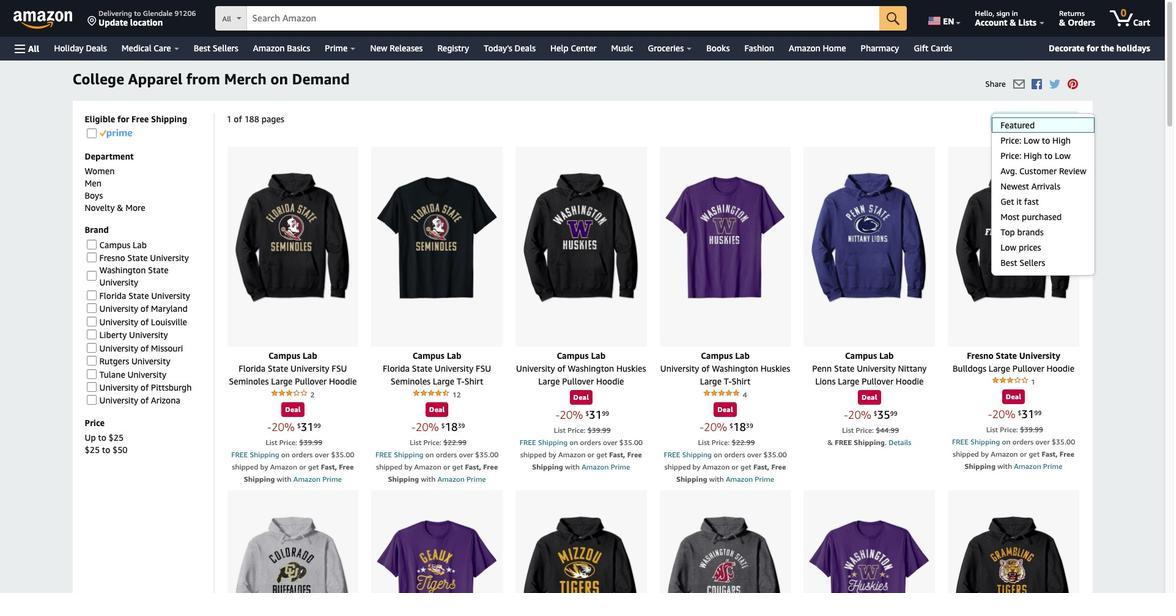 Task type: vqa. For each thing, say whether or not it's contained in the screenshot.
Get
yes



Task type: describe. For each thing, give the bounding box(es) containing it.
large inside campus lab florida state university fsu seminoles large t-shirt
[[433, 376, 455, 386]]

purchased
[[1022, 212, 1062, 222]]

large inside fresno state university bulldogs large pullover hoodie
[[989, 363, 1011, 374]]

department heading
[[85, 151, 134, 162]]

12
[[452, 390, 461, 399]]

over for florida state university fsu seminoles large pullover hoodie
[[315, 450, 329, 459]]

fashion link
[[737, 40, 782, 57]]

get for florida state university fsu seminoles large t-shirt
[[452, 462, 463, 471]]

state inside fresno state university bulldogs large pullover hoodie
[[996, 350, 1017, 361]]

amazon image
[[13, 11, 73, 29]]

pharmacy
[[861, 43, 899, 53]]

campus for campus lab florida state university fsu seminoles large t-shirt
[[413, 350, 445, 361]]

deals for holiday deals
[[86, 43, 107, 53]]

0 vertical spatial best sellers link
[[186, 40, 246, 57]]

checkbox image for tulane university
[[87, 369, 96, 379]]

2 vertical spatial low
[[1001, 242, 1017, 253]]

shirt inside campus lab florida state university fsu seminoles large t-shirt
[[465, 376, 483, 386]]

help center
[[550, 43, 597, 53]]

rutgers university
[[99, 356, 170, 366]]

on orders over $35.00 shipped by amazon or get for florida state university fsu seminoles large pullover hoodie
[[232, 450, 354, 471]]

apparel
[[128, 70, 183, 87]]

get
[[1001, 196, 1014, 207]]

with amazon prime for university of washington huskies large t-shirt
[[707, 474, 774, 484]]

$ for university of washington huskies large t-shirt
[[730, 422, 733, 429]]

to right up
[[98, 433, 106, 443]]

All search field
[[216, 6, 907, 32]]

free shipping for university of washington huskies large t-shirt
[[664, 450, 712, 459]]

39 for t-
[[458, 422, 465, 429]]

bulldogs
[[953, 363, 987, 374]]

featured inside featured price: low to high price: high to low avg. customer review newest arrivals get it fast most purchased top brands low prices best sellers
[[1001, 120, 1035, 130]]

campus lab florida state university fsu seminoles large pullover hoodie
[[229, 350, 357, 386]]

care
[[154, 43, 171, 53]]

washington inside washington state university
[[99, 265, 146, 275]]

$22.99 for t-
[[443, 438, 467, 447]]

0
[[1121, 7, 1127, 19]]

1 horizontal spatial $25
[[109, 433, 124, 443]]

university inside fresno state university bulldogs large pullover hoodie
[[1019, 350, 1061, 361]]

holiday deals
[[54, 43, 107, 53]]

of for 188
[[234, 114, 242, 124]]

university inside 'campus lab university of washington huskies large pullover hoodie deal'
[[516, 363, 555, 374]]

penn state university nittany lions large pullover hoodie image
[[804, 147, 935, 329]]

boys
[[85, 191, 103, 201]]

holiday
[[54, 43, 84, 53]]

list for florida state university fsu seminoles large t-shirt
[[410, 438, 422, 447]]

get it fast link
[[992, 194, 1095, 209]]

featured price: low to high price: high to low avg. customer review newest arrivals get it fast most purchased top brands low prices best sellers
[[1001, 120, 1087, 268]]

1 horizontal spatial list price: $39.99
[[554, 426, 611, 435]]

campus for campus lab penn state university nittany lions large pullover hoodie deal
[[845, 350, 877, 361]]

brand
[[85, 225, 109, 235]]

or for fresno state university bulldogs large pullover hoodie
[[1020, 449, 1027, 459]]

orders for florida state university fsu seminoles large pullover hoodie
[[292, 450, 313, 459]]

nittany
[[898, 363, 927, 374]]

list price: $22.99 for large
[[410, 438, 467, 447]]

1 vertical spatial high
[[1024, 150, 1042, 161]]

state inside campus lab florida state university fsu seminoles large t-shirt
[[412, 363, 433, 374]]

deal for university of washington huskies large t-shirt
[[718, 405, 733, 414]]

1 horizontal spatial best sellers link
[[992, 255, 1095, 270]]

with amazon prime for florida state university fsu seminoles large pullover hoodie
[[275, 474, 342, 484]]

on inside college apparel from merch on demand heading
[[270, 70, 288, 87]]

women
[[85, 166, 115, 176]]

-20% $ 18 39 for large
[[412, 420, 465, 434]]

washington state university
[[99, 265, 169, 288]]

lists
[[1019, 17, 1037, 28]]

men
[[85, 178, 101, 189]]

checkbox image for fresno state university
[[87, 253, 96, 263]]

demand
[[292, 70, 350, 87]]

registry
[[438, 43, 469, 53]]

on orders over $35.00 shipped by amazon or get for bulldogs large pullover hoodie
[[953, 437, 1075, 459]]

navigation navigation
[[0, 0, 1174, 593]]

fsu for 31
[[332, 363, 347, 374]]

details
[[889, 438, 912, 447]]

list for bulldogs large pullover hoodie
[[987, 425, 998, 434]]

lab for campus lab penn state university nittany lions large pullover hoodie deal
[[879, 350, 894, 361]]

of inside 'campus lab university of washington huskies large pullover hoodie deal'
[[557, 363, 566, 374]]

-20% $ 31 99 for campus lab florida state university fsu seminoles large pullover hoodie
[[267, 420, 321, 434]]

20% for bulldogs large pullover hoodie
[[992, 407, 1016, 421]]

$39.99 for florida state university fsu seminoles large pullover hoodie
[[299, 438, 323, 447]]

today's deals link
[[477, 40, 543, 57]]

amazon prime link for fresno state university bulldogs large pullover hoodie
[[1014, 462, 1063, 471]]

hello,
[[975, 9, 995, 18]]

deal inside 'campus lab university of washington huskies large pullover hoodie deal'
[[573, 393, 589, 402]]

by for campus lab florida state university fsu seminoles large t-shirt
[[404, 462, 412, 471]]

on orders over $35.00 shipped by amazon or get for florida state university fsu seminoles large t-shirt
[[376, 450, 499, 471]]

large inside campus lab university of washington huskies large t-shirt
[[700, 376, 722, 386]]

20% for florida state university fsu seminoles large t-shirt
[[416, 420, 439, 434]]

$39.99 for bulldogs large pullover hoodie
[[1020, 425, 1043, 434]]

free for campus lab florida state university fsu seminoles large t-shirt
[[483, 462, 498, 471]]

books link
[[699, 40, 737, 57]]

free for fresno state university bulldogs large pullover hoodie
[[1060, 449, 1075, 459]]

arrivals
[[1032, 181, 1061, 191]]

$ inside -20% $ 35 99
[[874, 410, 878, 417]]

& inside returns & orders
[[1059, 17, 1066, 28]]

fast, free shipping for university of washington huskies large t-shirt
[[676, 462, 786, 484]]

free shipping by amazon image
[[99, 129, 132, 138]]

florida state university fsu seminoles large t-shirt image
[[371, 147, 503, 329]]

188
[[244, 114, 259, 124]]

prime for fresno state university bulldogs large pullover hoodie
[[1043, 462, 1063, 471]]

price up to $25 $25 to $50
[[85, 418, 128, 455]]

department women men boys novelty & more
[[85, 151, 145, 213]]

pages
[[262, 114, 284, 124]]

fast
[[1024, 196, 1039, 207]]

lab for campus lab university of washington huskies large t-shirt
[[735, 350, 750, 361]]

bulldogs large pullover hoodie link
[[953, 363, 1075, 374]]

university of washington huskies large pullover hoodie image
[[516, 147, 647, 329]]

state inside washington state university
[[148, 265, 169, 275]]

pinterest image
[[1068, 79, 1078, 89]]

all button
[[9, 37, 45, 61]]

hello, sign in
[[975, 9, 1018, 18]]

free shipping link for florida state university fsu seminoles large t-shirt
[[376, 450, 424, 459]]

help
[[550, 43, 569, 53]]

merch
[[224, 70, 267, 87]]

groceries
[[648, 43, 684, 53]]

over for bulldogs large pullover hoodie
[[1036, 437, 1050, 446]]

deal for florida state university fsu seminoles large pullover hoodie
[[285, 405, 301, 414]]

department
[[85, 151, 134, 162]]

university inside campus lab university of washington huskies large t-shirt
[[660, 363, 699, 374]]

books
[[707, 43, 730, 53]]

low prices link
[[992, 240, 1095, 255]]

hoodie inside campus lab penn state university nittany lions large pullover hoodie deal
[[896, 376, 924, 386]]

fresno state university bulldogs large pullover hoodie
[[953, 350, 1075, 374]]

seminoles for 31
[[229, 376, 269, 386]]

missouri
[[151, 343, 183, 353]]

state inside campus lab florida state university fsu seminoles large pullover hoodie
[[268, 363, 288, 374]]

prices
[[1019, 242, 1041, 253]]

$35.00 for florida state university fsu seminoles large t-shirt
[[475, 450, 499, 459]]

& free shipping . details
[[828, 438, 912, 447]]

with for bulldogs large pullover hoodie
[[998, 462, 1012, 471]]

of for maryland
[[141, 304, 149, 314]]

or for campus lab florida state university fsu seminoles large t-shirt
[[443, 462, 450, 471]]

most purchased link
[[992, 209, 1095, 224]]

releases
[[390, 43, 423, 53]]

shipped for fresno state university bulldogs large pullover hoodie
[[953, 449, 979, 459]]

-20% $ 35 99
[[844, 408, 898, 421]]

university of maryland
[[99, 304, 188, 314]]

over for university of washington huskies large t-shirt
[[747, 450, 762, 459]]

college apparel from merch on demand heading
[[72, 69, 1093, 89]]

by for fresno state university bulldogs large pullover hoodie
[[981, 449, 989, 459]]

prime link
[[318, 40, 363, 57]]

list box containing featured
[[992, 117, 1095, 270]]

deal for florida state university fsu seminoles large t-shirt
[[429, 405, 445, 414]]

campus lab penn state university nittany lions large pullover hoodie deal
[[812, 350, 927, 402]]

by for campus lab university of washington huskies large t-shirt
[[693, 462, 701, 471]]

pharmacy link
[[854, 40, 907, 57]]

$35.00 for florida state university fsu seminoles large pullover hoodie
[[331, 450, 354, 459]]

shipped for campus lab university of washington huskies large t-shirt
[[665, 462, 691, 471]]

with for florida state university fsu seminoles large t-shirt
[[421, 474, 436, 484]]

20% for florida state university fsu seminoles large pullover hoodie
[[272, 420, 295, 434]]

arizona
[[151, 395, 180, 406]]

avg. customer review link
[[992, 163, 1095, 179]]

university of arizona
[[99, 395, 180, 406]]

31 for florida state university fsu seminoles large pullover hoodie
[[301, 420, 314, 434]]

university inside campus lab penn state university nittany lions large pullover hoodie deal
[[857, 363, 896, 374]]

.
[[885, 438, 887, 447]]

state inside campus lab penn state university nittany lions large pullover hoodie deal
[[834, 363, 855, 374]]

new releases link
[[363, 40, 430, 57]]

free for campus lab florida state university fsu seminoles large pullover hoodie
[[339, 462, 354, 471]]

91206
[[174, 9, 196, 18]]

free for campus lab florida state university fsu seminoles large t-shirt
[[376, 450, 392, 459]]

price
[[85, 418, 105, 428]]

louisville
[[151, 317, 187, 327]]

cart
[[1133, 17, 1151, 28]]

1 for 1 of 188 pages
[[227, 114, 232, 124]]

eligible
[[85, 114, 115, 124]]

orders
[[1068, 17, 1095, 28]]

$35.00 for bulldogs large pullover hoodie
[[1052, 437, 1075, 446]]

florida state university
[[99, 290, 190, 301]]

& left .
[[828, 438, 833, 447]]

university of washington huskies large t-shirt image
[[660, 147, 791, 329]]

pullover inside 'campus lab university of washington huskies large pullover hoodie deal'
[[562, 376, 594, 386]]

lab for campus lab florida state university fsu seminoles large t-shirt
[[447, 350, 462, 361]]

large inside campus lab penn state university nittany lions large pullover hoodie deal
[[838, 376, 860, 386]]

with amazon prime for florida state university fsu seminoles large t-shirt
[[419, 474, 486, 484]]

of inside campus lab university of washington huskies large t-shirt
[[702, 363, 710, 374]]

dropdown image
[[1068, 120, 1074, 125]]

it
[[1017, 196, 1022, 207]]

pullover inside fresno state university bulldogs large pullover hoodie
[[1013, 363, 1045, 374]]

deals for today's deals
[[515, 43, 536, 53]]

orders for university of washington huskies large t-shirt
[[724, 450, 745, 459]]

florida for 31
[[239, 363, 266, 374]]

fresno state university bulldogs large pullover hoodie image
[[948, 147, 1080, 329]]

t- inside campus lab florida state university fsu seminoles large t-shirt
[[457, 376, 465, 386]]

$35.00 for university of washington huskies large t-shirt
[[764, 450, 787, 459]]

fsu for 18
[[476, 363, 491, 374]]

campus lab
[[99, 240, 147, 250]]

tulane
[[99, 369, 125, 380]]

fast, for campus lab florida state university fsu seminoles large pullover hoodie
[[321, 462, 337, 471]]

email image
[[1013, 79, 1025, 89]]

liberty
[[99, 330, 127, 340]]

medical
[[122, 43, 151, 53]]

florida state university fsu seminoles large t-shirt link
[[383, 363, 491, 386]]

hoodie inside 'campus lab university of washington huskies large pullover hoodie deal'
[[596, 376, 624, 386]]

groceries link
[[641, 40, 699, 57]]

99 down 'campus lab university of washington huskies large pullover hoodie deal'
[[602, 410, 609, 417]]

best inside navigation navigation
[[194, 43, 210, 53]]

campus lab university of washington huskies large t-shirt
[[660, 350, 790, 386]]

$ for florida state university fsu seminoles large t-shirt
[[441, 422, 445, 429]]

account
[[975, 17, 1008, 28]]

& left lists
[[1010, 17, 1016, 28]]

fast, for fresno state university bulldogs large pullover hoodie
[[1042, 449, 1058, 459]]

florida state university fsu seminoles large pullover hoodie link
[[229, 363, 357, 386]]

brand heading
[[85, 225, 109, 235]]

list for university of washington huskies large t-shirt
[[698, 438, 710, 447]]

eligible for free shipping
[[85, 114, 187, 124]]



Task type: locate. For each thing, give the bounding box(es) containing it.
all
[[222, 14, 231, 23], [28, 43, 39, 54]]

$ down university of washington huskies large t-shirt link
[[730, 422, 733, 429]]

shipped
[[953, 449, 979, 459], [520, 450, 547, 459], [232, 462, 258, 471], [376, 462, 402, 471], [665, 462, 691, 471]]

price: high to low link
[[992, 148, 1095, 163]]

0 horizontal spatial $39.99
[[299, 438, 323, 447]]

0 vertical spatial for
[[1087, 43, 1099, 53]]

lab inside campus lab florida state university fsu seminoles large t-shirt
[[447, 350, 462, 361]]

2 horizontal spatial low
[[1055, 150, 1071, 161]]

today's
[[484, 43, 512, 53]]

university of pittsburgh
[[99, 382, 192, 393]]

$ down florida state university fsu seminoles large pullover hoodie link
[[297, 422, 301, 429]]

0 horizontal spatial $22.99
[[443, 438, 467, 447]]

0 horizontal spatial 1
[[227, 114, 232, 124]]

orders for florida state university fsu seminoles large t-shirt
[[436, 450, 457, 459]]

1 vertical spatial 1
[[1031, 377, 1036, 386]]

1 horizontal spatial low
[[1024, 135, 1040, 146]]

Search Amazon text field
[[247, 7, 880, 30]]

washington for campus lab university of washington huskies large pullover hoodie deal
[[568, 363, 614, 374]]

1 horizontal spatial all
[[222, 14, 231, 23]]

fresno inside fresno state university bulldogs large pullover hoodie
[[967, 350, 994, 361]]

price heading
[[85, 418, 105, 428]]

0 horizontal spatial 39
[[458, 422, 465, 429]]

1 vertical spatial for
[[117, 114, 129, 124]]

checkbox image for liberty university
[[87, 330, 96, 340]]

low down top
[[1001, 242, 1017, 253]]

university of washington huskies logo t-shirt image
[[804, 490, 935, 593]]

pittsburgh
[[151, 382, 192, 393]]

4
[[743, 390, 747, 399]]

1 horizontal spatial deals
[[515, 43, 536, 53]]

all down amazon image
[[28, 43, 39, 54]]

to up price: high to low "link"
[[1042, 135, 1050, 146]]

1 horizontal spatial seminoles
[[391, 376, 431, 386]]

seminoles inside campus lab florida state university fsu seminoles large t-shirt
[[391, 376, 431, 386]]

2 deals from the left
[[515, 43, 536, 53]]

free for campus lab university of washington huskies large t-shirt
[[664, 450, 680, 459]]

& left more
[[117, 203, 123, 213]]

large inside 'campus lab university of washington huskies large pullover hoodie deal'
[[538, 376, 560, 386]]

1 left 188
[[227, 114, 232, 124]]

free shipping link for florida state university fsu seminoles large pullover hoodie
[[231, 450, 279, 459]]

sellers down prices
[[1020, 258, 1045, 268]]

get
[[1029, 449, 1040, 459], [596, 450, 607, 459], [308, 462, 319, 471], [452, 462, 463, 471], [741, 462, 752, 471]]

0 vertical spatial low
[[1024, 135, 1040, 146]]

0 horizontal spatial sellers
[[213, 43, 238, 53]]

2 checkbox image from the top
[[87, 240, 96, 249]]

lab up the penn state university nittany lions large pullover hoodie link
[[879, 350, 894, 361]]

-20% $ 18 39 down the 12
[[412, 420, 465, 434]]

gift
[[914, 43, 929, 53]]

on for campus lab florida state university fsu seminoles large pullover hoodie
[[281, 450, 290, 459]]

1 of 188 pages
[[227, 114, 284, 124]]

campus inside campus lab penn state university nittany lions large pullover hoodie deal
[[845, 350, 877, 361]]

sellers up college apparel from merch on demand
[[213, 43, 238, 53]]

best sellers link down prices
[[992, 255, 1095, 270]]

get for florida state university fsu seminoles large pullover hoodie
[[308, 462, 319, 471]]

1 horizontal spatial -20% $ 31 99
[[556, 408, 609, 421]]

high
[[1053, 135, 1071, 146], [1024, 150, 1042, 161]]

20% down florida state university fsu seminoles large t-shirt link
[[416, 420, 439, 434]]

2 fsu from the left
[[476, 363, 491, 374]]

deal down university of washington huskies large pullover hoodie link
[[573, 393, 589, 402]]

$22.99 down 4
[[732, 438, 755, 447]]

university of missouri mizzou tigers large pullover hoodie image
[[516, 490, 647, 593]]

2 t- from the left
[[724, 376, 732, 386]]

list price: $44.99
[[842, 426, 899, 435]]

for for the
[[1087, 43, 1099, 53]]

lab for campus lab florida state university fsu seminoles large pullover hoodie
[[303, 350, 317, 361]]

1 down bulldogs large pullover hoodie "link"
[[1031, 377, 1036, 386]]

- for bulldogs large pullover hoodie
[[988, 407, 992, 421]]

up
[[85, 433, 96, 443]]

1 vertical spatial fresno
[[967, 350, 994, 361]]

1 checkbox image from the top
[[87, 253, 96, 263]]

cards
[[931, 43, 953, 53]]

- down university of washington huskies large t-shirt link
[[700, 420, 704, 434]]

sellers inside navigation navigation
[[213, 43, 238, 53]]

amazon prime link
[[1014, 462, 1063, 471], [582, 462, 630, 471], [293, 474, 342, 484], [438, 474, 486, 484], [726, 474, 774, 484]]

deals right today's
[[515, 43, 536, 53]]

deal down university of washington huskies large t-shirt link
[[718, 405, 733, 414]]

hoodie
[[1047, 363, 1075, 374], [329, 376, 357, 386], [596, 376, 624, 386], [896, 376, 924, 386]]

newest
[[1001, 181, 1029, 191]]

$22.99 for shirt
[[732, 438, 755, 447]]

featured option
[[992, 117, 1095, 133]]

lab inside campus lab florida state university fsu seminoles large pullover hoodie
[[303, 350, 317, 361]]

2 18 from the left
[[733, 420, 746, 434]]

or for campus lab university of washington huskies large t-shirt
[[732, 462, 739, 471]]

&
[[1010, 17, 1016, 28], [1059, 17, 1066, 28], [117, 203, 123, 213], [828, 438, 833, 447]]

lab up florida state university fsu seminoles large t-shirt link
[[447, 350, 462, 361]]

99 up the $44.99
[[890, 410, 898, 417]]

0 horizontal spatial high
[[1024, 150, 1042, 161]]

18 down 4
[[733, 420, 746, 434]]

lab
[[133, 240, 147, 250], [303, 350, 317, 361], [447, 350, 462, 361], [591, 350, 606, 361], [735, 350, 750, 361], [879, 350, 894, 361]]

florida for 18
[[383, 363, 410, 374]]

of for pittsburgh
[[141, 382, 149, 393]]

delivering to glendale 91206 update location
[[98, 9, 196, 28]]

low down sort by: featured on the top right of page
[[1024, 135, 1040, 146]]

hoodie inside campus lab florida state university fsu seminoles large pullover hoodie
[[329, 376, 357, 386]]

campus up the penn state university nittany lions large pullover hoodie link
[[845, 350, 877, 361]]

list price: $39.99 down 'campus lab university of washington huskies large pullover hoodie deal'
[[554, 426, 611, 435]]

- down bulldogs large pullover hoodie "link"
[[988, 407, 992, 421]]

fsu inside campus lab florida state university fsu seminoles large pullover hoodie
[[332, 363, 347, 374]]

lab up university of washington huskies large t-shirt link
[[735, 350, 750, 361]]

campus for campus lab university of washington huskies large t-shirt
[[701, 350, 733, 361]]

None submit
[[880, 6, 907, 31]]

for for free
[[117, 114, 129, 124]]

from
[[186, 70, 220, 87]]

0 horizontal spatial best sellers link
[[186, 40, 246, 57]]

best sellers
[[194, 43, 238, 53]]

1 vertical spatial $25
[[85, 445, 100, 455]]

1 horizontal spatial 31
[[589, 408, 602, 421]]

20% up the list price: $44.99
[[848, 408, 872, 421]]

deals right holiday
[[86, 43, 107, 53]]

0 vertical spatial best
[[194, 43, 210, 53]]

campus up university of washington huskies large pullover hoodie link
[[557, 350, 589, 361]]

0 horizontal spatial $25
[[85, 445, 100, 455]]

amazon prime link for campus lab florida state university fsu seminoles large pullover hoodie
[[293, 474, 342, 484]]

for inside decorate for the holidays link
[[1087, 43, 1099, 53]]

shipped for campus lab florida state university fsu seminoles large t-shirt
[[376, 462, 402, 471]]

deals inside "link"
[[515, 43, 536, 53]]

39 down 4
[[746, 422, 753, 429]]

liberty university
[[99, 330, 168, 340]]

2 -20% $ 18 39 from the left
[[700, 420, 753, 434]]

campus up florida state university fsu seminoles large t-shirt link
[[413, 350, 445, 361]]

for left the
[[1087, 43, 1099, 53]]

shirt inside campus lab university of washington huskies large t-shirt
[[732, 376, 751, 386]]

99
[[1035, 409, 1042, 416], [602, 410, 609, 417], [890, 410, 898, 417], [314, 422, 321, 429]]

prime for campus lab university of washington huskies large t-shirt
[[755, 474, 774, 484]]

the
[[1101, 43, 1115, 53]]

2 shirt from the left
[[732, 376, 751, 386]]

university of washington huskies large t-shirt link
[[660, 363, 790, 386]]

washington inside 'campus lab university of washington huskies large pullover hoodie deal'
[[568, 363, 614, 374]]

high down dropdown icon
[[1053, 135, 1071, 146]]

all up "best sellers"
[[222, 14, 231, 23]]

1 fsu from the left
[[332, 363, 347, 374]]

free shipping for bulldogs large pullover hoodie
[[952, 437, 1000, 446]]

1 -20% $ 18 39 from the left
[[412, 420, 465, 434]]

low up review
[[1055, 150, 1071, 161]]

list price: $39.99 down 2
[[266, 438, 323, 447]]

lab inside campus lab penn state university nittany lions large pullover hoodie deal
[[879, 350, 894, 361]]

1 horizontal spatial high
[[1053, 135, 1071, 146]]

1 horizontal spatial huskies
[[761, 363, 790, 374]]

-
[[988, 407, 992, 421], [556, 408, 560, 421], [844, 408, 848, 421], [267, 420, 272, 434], [412, 420, 416, 434], [700, 420, 704, 434]]

$39.99
[[1020, 425, 1043, 434], [588, 426, 611, 435], [299, 438, 323, 447]]

to
[[134, 9, 141, 18], [1042, 135, 1050, 146], [1045, 150, 1053, 161], [98, 433, 106, 443], [102, 445, 110, 455]]

returns
[[1059, 9, 1085, 18]]

20% for university of washington huskies large t-shirt
[[704, 420, 727, 434]]

-20% $ 31 99 down 2
[[267, 420, 321, 434]]

-20% $ 31 99 down 'campus lab university of washington huskies large pullover hoodie deal'
[[556, 408, 609, 421]]

campus inside campus lab florida state university fsu seminoles large pullover hoodie
[[268, 350, 300, 361]]

0 vertical spatial sellers
[[213, 43, 238, 53]]

1 18 from the left
[[445, 420, 458, 434]]

home
[[823, 43, 846, 53]]

campus inside campus lab university of washington huskies large t-shirt
[[701, 350, 733, 361]]

6 checkbox image from the top
[[87, 382, 96, 392]]

huskies for hoodie
[[617, 363, 646, 374]]

lab up fresno state university
[[133, 240, 147, 250]]

high up customer
[[1024, 150, 1042, 161]]

large inside campus lab florida state university fsu seminoles large pullover hoodie
[[271, 376, 293, 386]]

39
[[458, 422, 465, 429], [746, 422, 753, 429]]

list price: $22.99 for t-
[[698, 438, 755, 447]]

1 horizontal spatial -20% $ 18 39
[[700, 420, 753, 434]]

customer
[[1020, 166, 1057, 176]]

seminoles inside campus lab florida state university fsu seminoles large pullover hoodie
[[229, 376, 269, 386]]

0 horizontal spatial -20% $ 18 39
[[412, 420, 465, 434]]

0 vertical spatial fresno
[[99, 253, 125, 263]]

campus for campus lab florida state university fsu seminoles large pullover hoodie
[[268, 350, 300, 361]]

1 horizontal spatial sellers
[[1020, 258, 1045, 268]]

grambling state university gsu tigers large pullover hoodie image
[[948, 490, 1080, 593]]

lab inside 'campus lab university of washington huskies large pullover hoodie deal'
[[591, 350, 606, 361]]

sellers inside featured price: low to high price: high to low avg. customer review newest arrivals get it fast most purchased top brands low prices best sellers
[[1020, 258, 1045, 268]]

glendale
[[143, 9, 173, 18]]

$25 down up
[[85, 445, 100, 455]]

1 t- from the left
[[457, 376, 465, 386]]

free
[[132, 114, 149, 124], [1060, 449, 1075, 459], [627, 450, 642, 459], [339, 462, 354, 471], [483, 462, 498, 471], [772, 462, 786, 471]]

t- inside campus lab university of washington huskies large t-shirt
[[724, 376, 732, 386]]

sort
[[1000, 117, 1015, 127]]

20% down florida state university fsu seminoles large pullover hoodie link
[[272, 420, 295, 434]]

on for campus lab university of washington huskies large t-shirt
[[714, 450, 722, 459]]

0 horizontal spatial 18
[[445, 420, 458, 434]]

1 horizontal spatial fsu
[[476, 363, 491, 374]]

college apparel from merch on demand
[[72, 70, 350, 87]]

0 horizontal spatial huskies
[[617, 363, 646, 374]]

1 horizontal spatial t-
[[724, 376, 732, 386]]

list price: $39.99 down bulldogs large pullover hoodie "link"
[[987, 425, 1043, 434]]

free for fresno state university bulldogs large pullover hoodie
[[952, 437, 969, 446]]

all inside search box
[[222, 14, 231, 23]]

1 horizontal spatial 39
[[746, 422, 753, 429]]

0 horizontal spatial for
[[117, 114, 129, 124]]

on for fresno state university bulldogs large pullover hoodie
[[1002, 437, 1011, 446]]

1 horizontal spatial washington
[[568, 363, 614, 374]]

6 checkbox image from the top
[[87, 356, 96, 366]]

0 horizontal spatial shirt
[[465, 376, 483, 386]]

$25 up $50
[[109, 433, 124, 443]]

- down florida state university fsu seminoles large t-shirt link
[[412, 420, 416, 434]]

gift cards
[[914, 43, 953, 53]]

1 horizontal spatial 18
[[733, 420, 746, 434]]

0 horizontal spatial fsu
[[332, 363, 347, 374]]

by
[[981, 449, 989, 459], [549, 450, 557, 459], [260, 462, 268, 471], [404, 462, 412, 471], [693, 462, 701, 471]]

checkbox image for university of missouri
[[87, 343, 96, 353]]

campus up university of washington huskies large t-shirt link
[[701, 350, 733, 361]]

fresno down campus lab at the left top of page
[[99, 253, 125, 263]]

all inside button
[[28, 43, 39, 54]]

to inside delivering to glendale 91206 update location
[[134, 9, 141, 18]]

0 horizontal spatial deals
[[86, 43, 107, 53]]

list price: $39.99 for campus lab florida state university fsu seminoles large pullover hoodie
[[266, 438, 323, 447]]

& left orders
[[1059, 17, 1066, 28]]

99 down 2
[[314, 422, 321, 429]]

- for university of washington huskies large t-shirt
[[700, 420, 704, 434]]

2 seminoles from the left
[[391, 376, 431, 386]]

2 list price: $22.99 from the left
[[698, 438, 755, 447]]

get for university of washington huskies large t-shirt
[[741, 462, 752, 471]]

washington state university cougars large pullover hoodie image
[[660, 490, 791, 593]]

campus inside campus lab florida state university fsu seminoles large t-shirt
[[413, 350, 445, 361]]

tulane university
[[99, 369, 166, 380]]

4 checkbox image from the top
[[87, 330, 96, 340]]

to left $50
[[102, 445, 110, 455]]

university inside campus lab florida state university fsu seminoles large t-shirt
[[435, 363, 474, 374]]

1 horizontal spatial $39.99
[[588, 426, 611, 435]]

top brands link
[[992, 224, 1095, 240]]

top
[[1001, 227, 1015, 237]]

99 down bulldogs large pullover hoodie "link"
[[1035, 409, 1042, 416]]

for
[[1087, 43, 1099, 53], [117, 114, 129, 124]]

deal inside campus lab penn state university nittany lions large pullover hoodie deal
[[862, 393, 877, 402]]

1 horizontal spatial $22.99
[[732, 438, 755, 447]]

1 39 from the left
[[458, 422, 465, 429]]

checkbox image for university of louisville
[[87, 317, 96, 326]]

1 horizontal spatial best
[[1001, 258, 1018, 268]]

medical care link
[[114, 40, 186, 57]]

4 checkbox image from the top
[[87, 317, 96, 326]]

1 vertical spatial best sellers link
[[992, 255, 1095, 270]]

orders for bulldogs large pullover hoodie
[[1013, 437, 1034, 446]]

$ for florida state university fsu seminoles large pullover hoodie
[[297, 422, 301, 429]]

- down florida state university fsu seminoles large pullover hoodie link
[[267, 420, 272, 434]]

- up the list price: $44.99
[[844, 408, 848, 421]]

- down 'campus lab university of washington huskies large pullover hoodie deal'
[[556, 408, 560, 421]]

best sellers link up college apparel from merch on demand
[[186, 40, 246, 57]]

help center link
[[543, 40, 604, 57]]

39 for shirt
[[746, 422, 753, 429]]

0 vertical spatial all
[[222, 14, 231, 23]]

1 seminoles from the left
[[229, 376, 269, 386]]

for up free shipping by amazon image
[[117, 114, 129, 124]]

0 horizontal spatial washington
[[99, 265, 146, 275]]

amazon prime link for campus lab university of washington huskies large t-shirt
[[726, 474, 774, 484]]

20% down bulldogs large pullover hoodie "link"
[[992, 407, 1016, 421]]

-20% $ 31 99 for fresno state university bulldogs large pullover hoodie
[[988, 407, 1042, 421]]

shipped for campus lab florida state university fsu seminoles large pullover hoodie
[[232, 462, 258, 471]]

fresno up bulldogs at the right bottom
[[967, 350, 994, 361]]

0 vertical spatial 1
[[227, 114, 232, 124]]

2 39 from the left
[[746, 422, 753, 429]]

account & lists
[[975, 17, 1037, 28]]

by for campus lab florida state university fsu seminoles large pullover hoodie
[[260, 462, 268, 471]]

pullover inside campus lab penn state university nittany lions large pullover hoodie deal
[[862, 376, 894, 386]]

most
[[1001, 212, 1020, 222]]

5 checkbox image from the top
[[87, 369, 96, 379]]

$ up the list price: $44.99
[[874, 410, 878, 417]]

1 checkbox image from the top
[[87, 129, 96, 139]]

& inside department women men boys novelty & more
[[117, 203, 123, 213]]

checkbox image for university of maryland
[[87, 304, 96, 313]]

fresno state university
[[99, 253, 189, 263]]

1 huskies from the left
[[617, 363, 646, 374]]

1 vertical spatial all
[[28, 43, 39, 54]]

prime inside navigation navigation
[[325, 43, 348, 53]]

huskies inside 'campus lab university of washington huskies large pullover hoodie deal'
[[617, 363, 646, 374]]

en
[[943, 16, 954, 26]]

on for campus lab florida state university fsu seminoles large t-shirt
[[425, 450, 434, 459]]

featured link
[[992, 117, 1095, 133]]

with amazon prime for bulldogs large pullover hoodie
[[996, 462, 1063, 471]]

1 horizontal spatial shirt
[[732, 376, 751, 386]]

fast, for campus lab florida state university fsu seminoles large t-shirt
[[465, 462, 481, 471]]

featured
[[1031, 117, 1063, 127], [1001, 120, 1035, 130]]

0 horizontal spatial list price: $22.99
[[410, 438, 467, 447]]

2 huskies from the left
[[761, 363, 790, 374]]

fast, free shipping
[[965, 449, 1075, 471], [532, 450, 642, 471], [244, 462, 354, 484], [388, 462, 498, 484], [676, 462, 786, 484]]

5 checkbox image from the top
[[87, 343, 96, 353]]

0 vertical spatial $25
[[109, 433, 124, 443]]

deal up -20% $ 35 99
[[862, 393, 877, 402]]

2 horizontal spatial florida
[[383, 363, 410, 374]]

facebook image
[[1032, 79, 1043, 89]]

list price: $22.99
[[410, 438, 467, 447], [698, 438, 755, 447]]

deal down bulldogs large pullover hoodie "link"
[[1006, 392, 1022, 401]]

university inside campus lab florida state university fsu seminoles large pullover hoodie
[[291, 363, 329, 374]]

2 horizontal spatial 31
[[1022, 407, 1035, 421]]

3 checkbox image from the top
[[87, 304, 96, 313]]

campus down brand heading
[[99, 240, 130, 250]]

campus up florida state university fsu seminoles large pullover hoodie link
[[268, 350, 300, 361]]

0 horizontal spatial list price: $39.99
[[266, 438, 323, 447]]

1 horizontal spatial list price: $22.99
[[698, 438, 755, 447]]

1 horizontal spatial 1
[[1031, 377, 1036, 386]]

lions
[[815, 376, 836, 386]]

35
[[878, 408, 890, 421]]

$ down bulldogs large pullover hoodie "link"
[[1018, 409, 1022, 416]]

1 vertical spatial sellers
[[1020, 258, 1045, 268]]

free shipping link for bulldogs large pullover hoodie
[[952, 437, 1000, 446]]

$22.99 down the 12
[[443, 438, 467, 447]]

3 checkbox image from the top
[[87, 290, 96, 300]]

fast, free shipping for florida state university fsu seminoles large t-shirt
[[388, 462, 498, 484]]

best up the from
[[194, 43, 210, 53]]

0 horizontal spatial 31
[[301, 420, 314, 434]]

free shipping for florida state university fsu seminoles large pullover hoodie
[[231, 450, 279, 459]]

of for louisville
[[141, 317, 149, 327]]

$ down florida state university fsu seminoles large t-shirt link
[[441, 422, 445, 429]]

2 checkbox image from the top
[[87, 271, 96, 281]]

more
[[125, 203, 145, 213]]

31 for bulldogs large pullover hoodie
[[1022, 407, 1035, 421]]

best down top
[[1001, 258, 1018, 268]]

washington inside campus lab university of washington huskies large t-shirt
[[712, 363, 759, 374]]

campus
[[99, 240, 130, 250], [268, 350, 300, 361], [413, 350, 445, 361], [557, 350, 589, 361], [701, 350, 733, 361], [845, 350, 877, 361]]

0 horizontal spatial -20% $ 31 99
[[267, 420, 321, 434]]

checkbox image for university of arizona
[[87, 395, 96, 405]]

0 horizontal spatial fresno
[[99, 253, 125, 263]]

best inside featured price: low to high price: high to low avg. customer review newest arrivals get it fast most purchased top brands low prices best sellers
[[1001, 258, 1018, 268]]

18 down the 12
[[445, 420, 458, 434]]

hoodie inside fresno state university bulldogs large pullover hoodie
[[1047, 363, 1075, 374]]

lab up university of washington huskies large pullover hoodie link
[[591, 350, 606, 361]]

pullover inside campus lab florida state university fsu seminoles large pullover hoodie
[[295, 376, 327, 386]]

share
[[986, 79, 1008, 89]]

florida inside campus lab florida state university fsu seminoles large pullover hoodie
[[239, 363, 266, 374]]

18
[[445, 420, 458, 434], [733, 420, 746, 434]]

lsu tigers logo t-shirt image
[[371, 490, 503, 593]]

1 $22.99 from the left
[[443, 438, 467, 447]]

0 horizontal spatial seminoles
[[229, 376, 269, 386]]

returns & orders
[[1059, 9, 1095, 28]]

checkbox image for campus lab
[[87, 240, 96, 249]]

medical care
[[122, 43, 171, 53]]

1 horizontal spatial florida
[[239, 363, 266, 374]]

31 down bulldogs large pullover hoodie "link"
[[1022, 407, 1035, 421]]

rutgers
[[99, 356, 129, 366]]

20% down 'campus lab university of washington huskies large pullover hoodie deal'
[[560, 408, 583, 421]]

holidays
[[1117, 43, 1151, 53]]

checkbox image
[[87, 129, 96, 139], [87, 240, 96, 249], [87, 304, 96, 313], [87, 317, 96, 326], [87, 343, 96, 353], [87, 356, 96, 366]]

0 horizontal spatial all
[[28, 43, 39, 54]]

center
[[571, 43, 597, 53]]

amazon basics link
[[246, 40, 318, 57]]

20% down university of washington huskies large t-shirt link
[[704, 420, 727, 434]]

of for missouri
[[141, 343, 149, 353]]

39 down the 12
[[458, 422, 465, 429]]

2 $22.99 from the left
[[732, 438, 755, 447]]

huskies inside campus lab university of washington huskies large t-shirt
[[761, 363, 790, 374]]

0 horizontal spatial t-
[[457, 376, 465, 386]]

fresno for fresno state university
[[99, 253, 125, 263]]

university of colorado buffaloes large pullover hoodie image
[[227, 490, 359, 593]]

2 horizontal spatial list price: $39.99
[[987, 425, 1043, 434]]

deals
[[86, 43, 107, 53], [515, 43, 536, 53]]

to left 'glendale'
[[134, 9, 141, 18]]

twitter image
[[1050, 79, 1061, 89]]

1 horizontal spatial for
[[1087, 43, 1099, 53]]

list for florida state university fsu seminoles large pullover hoodie
[[266, 438, 277, 447]]

2 horizontal spatial $39.99
[[1020, 425, 1043, 434]]

florida
[[99, 290, 126, 301], [239, 363, 266, 374], [383, 363, 410, 374]]

florida inside campus lab florida state university fsu seminoles large t-shirt
[[383, 363, 410, 374]]

florida state university fsu seminoles large pullover hoodie image
[[227, 147, 359, 329]]

today's deals
[[484, 43, 536, 53]]

31 down 2
[[301, 420, 314, 434]]

low
[[1024, 135, 1040, 146], [1055, 150, 1071, 161], [1001, 242, 1017, 253]]

$ down 'campus lab university of washington huskies large pullover hoodie deal'
[[586, 410, 589, 417]]

lab for campus lab university of washington huskies large pullover hoodie deal
[[591, 350, 606, 361]]

music link
[[604, 40, 641, 57]]

get for bulldogs large pullover hoodie
[[1029, 449, 1040, 459]]

2 horizontal spatial -20% $ 31 99
[[988, 407, 1042, 421]]

lab up florida state university fsu seminoles large pullover hoodie link
[[303, 350, 317, 361]]

0 vertical spatial high
[[1053, 135, 1071, 146]]

deal down florida state university fsu seminoles large pullover hoodie link
[[285, 405, 301, 414]]

or for campus lab florida state university fsu seminoles large pullover hoodie
[[299, 462, 306, 471]]

-20% $ 31 99 down bulldogs large pullover hoodie "link"
[[988, 407, 1042, 421]]

in
[[1012, 9, 1018, 18]]

price: low to high link
[[992, 133, 1095, 148]]

0 horizontal spatial low
[[1001, 242, 1017, 253]]

none submit inside all search box
[[880, 6, 907, 31]]

$44.99
[[876, 426, 899, 435]]

on orders over $35.00 shipped by amazon or get for university of washington huskies large t-shirt
[[665, 450, 787, 471]]

0 horizontal spatial florida
[[99, 290, 126, 301]]

fsu inside campus lab florida state university fsu seminoles large t-shirt
[[476, 363, 491, 374]]

free shipping for florida state university fsu seminoles large t-shirt
[[376, 450, 424, 459]]

1 list price: $22.99 from the left
[[410, 438, 467, 447]]

lab inside campus lab university of washington huskies large t-shirt
[[735, 350, 750, 361]]

1 deals from the left
[[86, 43, 107, 53]]

7 checkbox image from the top
[[87, 395, 96, 405]]

seminoles for 18
[[391, 376, 431, 386]]

deal down florida state university fsu seminoles large t-shirt link
[[429, 405, 445, 414]]

eligible for free shipping heading
[[85, 114, 187, 124]]

- for florida state university fsu seminoles large pullover hoodie
[[267, 420, 272, 434]]

checkbox image for rutgers university
[[87, 356, 96, 366]]

-20% $ 18 39 down 4
[[700, 420, 753, 434]]

huskies for shirt
[[761, 363, 790, 374]]

prime for campus lab florida state university fsu seminoles large t-shirt
[[467, 474, 486, 484]]

deal for bulldogs large pullover hoodie
[[1006, 392, 1022, 401]]

list box
[[992, 117, 1095, 270]]

sign
[[997, 9, 1010, 18]]

fresno for fresno state university bulldogs large pullover hoodie
[[967, 350, 994, 361]]

list price: $22.99 down 4
[[698, 438, 755, 447]]

checkbox image
[[87, 253, 96, 263], [87, 271, 96, 281], [87, 290, 96, 300], [87, 330, 96, 340], [87, 369, 96, 379], [87, 382, 96, 392], [87, 395, 96, 405]]

newest arrivals link
[[992, 179, 1095, 194]]

list price: $22.99 down the 12
[[410, 438, 467, 447]]

0 horizontal spatial best
[[194, 43, 210, 53]]

99 inside -20% $ 35 99
[[890, 410, 898, 417]]

checkbox image for florida state university
[[87, 290, 96, 300]]

2 horizontal spatial washington
[[712, 363, 759, 374]]

campus lab florida state university fsu seminoles large t-shirt
[[383, 350, 491, 386]]

- for florida state university fsu seminoles large t-shirt
[[412, 420, 416, 434]]

campus inside 'campus lab university of washington huskies large pullover hoodie deal'
[[557, 350, 589, 361]]

to up avg. customer review link
[[1045, 150, 1053, 161]]

prime
[[325, 43, 348, 53], [1043, 462, 1063, 471], [611, 462, 630, 471], [322, 474, 342, 484], [467, 474, 486, 484], [755, 474, 774, 484]]

1 vertical spatial best
[[1001, 258, 1018, 268]]

university inside washington state university
[[99, 277, 138, 288]]

1 shirt from the left
[[465, 376, 483, 386]]

1 horizontal spatial fresno
[[967, 350, 994, 361]]

sort by: featured
[[1000, 117, 1063, 127]]

31 down 'campus lab university of washington huskies large pullover hoodie deal'
[[589, 408, 602, 421]]

1 vertical spatial low
[[1055, 150, 1071, 161]]



